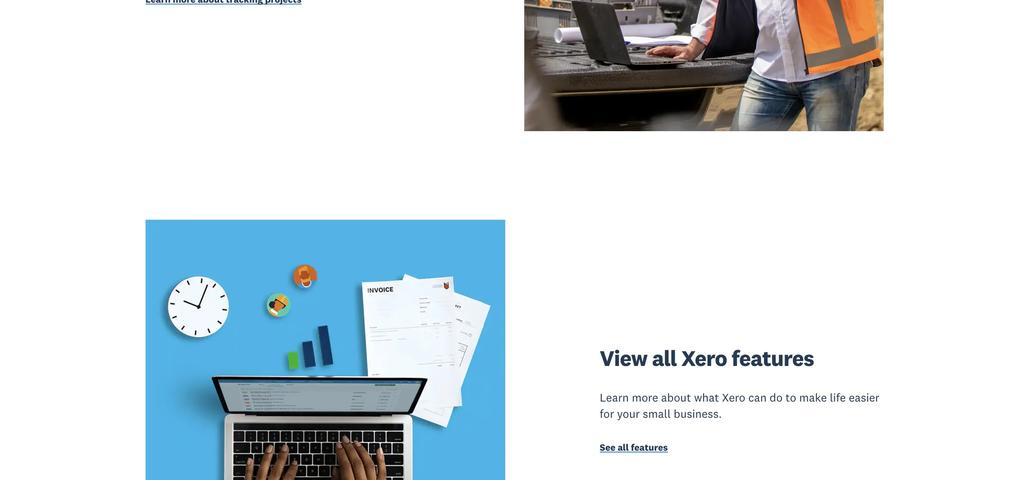 Task type: describe. For each thing, give the bounding box(es) containing it.
about
[[661, 391, 691, 405]]

can
[[749, 391, 767, 405]]

to
[[786, 391, 797, 405]]

what
[[694, 391, 719, 405]]

for
[[600, 407, 614, 421]]

small
[[643, 407, 671, 421]]

business.
[[674, 407, 722, 421]]

make
[[800, 391, 827, 405]]

your
[[617, 407, 640, 421]]

1 horizontal spatial features
[[732, 344, 814, 372]]

view all xero features
[[600, 344, 814, 372]]

0 vertical spatial xero
[[682, 344, 727, 372]]

life
[[830, 391, 846, 405]]



Task type: locate. For each thing, give the bounding box(es) containing it.
see all features link
[[600, 441, 884, 456]]

0 vertical spatial features
[[732, 344, 814, 372]]

xero
[[682, 344, 727, 372], [722, 391, 746, 405]]

xero left 'can'
[[722, 391, 746, 405]]

all right 'view' at the right bottom of the page
[[652, 344, 677, 372]]

a small business owner enters invoice details into xero on their laptop. image
[[145, 220, 505, 480]]

xero up what
[[682, 344, 727, 372]]

0 horizontal spatial all
[[618, 441, 629, 454]]

0 vertical spatial all
[[652, 344, 677, 372]]

view
[[600, 344, 648, 372]]

all for view
[[652, 344, 677, 372]]

1 horizontal spatial all
[[652, 344, 677, 372]]

features up do
[[732, 344, 814, 372]]

easier
[[849, 391, 880, 405]]

more
[[632, 391, 659, 405]]

see all features
[[600, 441, 668, 454]]

all right see on the bottom of the page
[[618, 441, 629, 454]]

1 vertical spatial all
[[618, 441, 629, 454]]

learn
[[600, 391, 629, 405]]

see
[[600, 441, 616, 454]]

all
[[652, 344, 677, 372], [618, 441, 629, 454]]

0 horizontal spatial features
[[631, 441, 668, 454]]

features
[[732, 344, 814, 372], [631, 441, 668, 454]]

learn more about what xero can do to make life easier for your small business.
[[600, 391, 880, 421]]

do
[[770, 391, 783, 405]]

xero inside learn more about what xero can do to make life easier for your small business.
[[722, 391, 746, 405]]

quote and invoice for jobs, track time and costs, and monitor project profitability image
[[524, 0, 884, 131]]

all for see
[[618, 441, 629, 454]]

1 vertical spatial xero
[[722, 391, 746, 405]]

1 vertical spatial features
[[631, 441, 668, 454]]

features down 'small'
[[631, 441, 668, 454]]



Task type: vqa. For each thing, say whether or not it's contained in the screenshot.
small
yes



